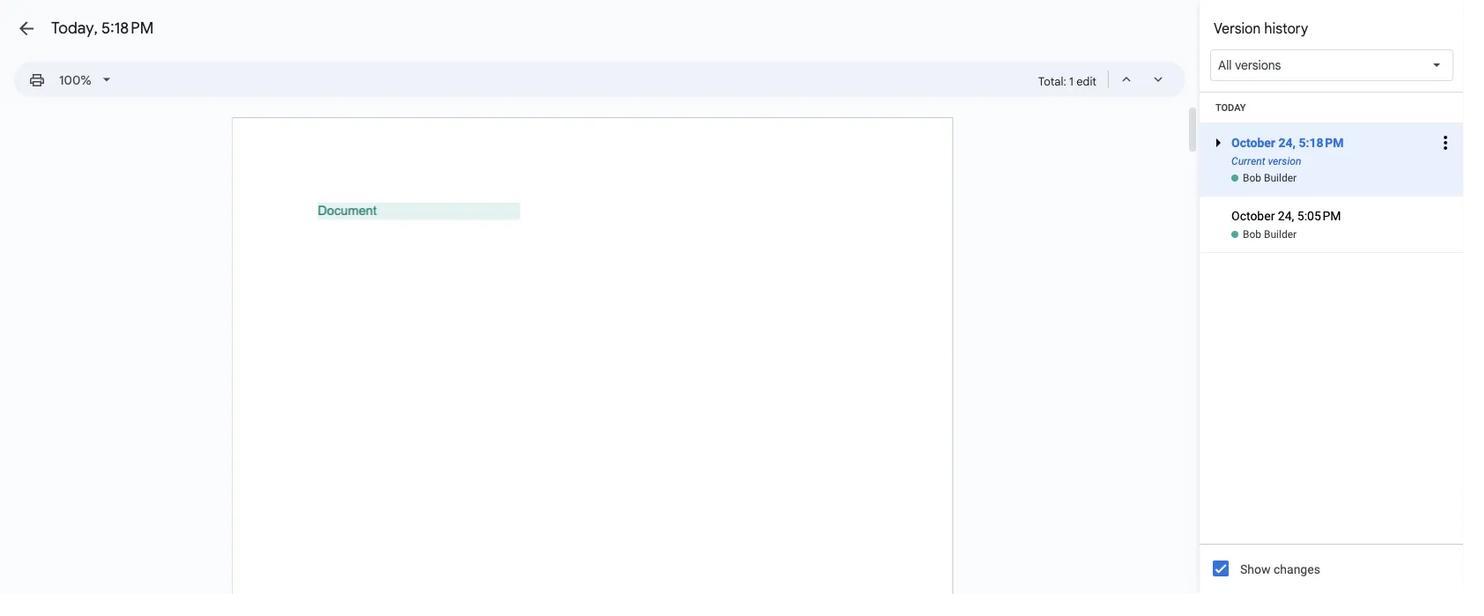 Task type: describe. For each thing, give the bounding box(es) containing it.
Zoom field
[[52, 67, 118, 94]]

current version
[[1232, 155, 1302, 168]]

current version cell
[[1200, 111, 1465, 196]]

show changes
[[1241, 562, 1321, 577]]

expand detailed versions image
[[1208, 132, 1229, 196]]

row group inside today, 5:18 pm application
[[1200, 93, 1465, 253]]

all versions option
[[1219, 56, 1282, 74]]

2 bob from the top
[[1243, 228, 1262, 241]]

total: 1 edit heading
[[1039, 71, 1097, 92]]

main toolbar
[[21, 66, 119, 94]]

total:
[[1039, 74, 1067, 88]]

all versions
[[1219, 57, 1282, 73]]

show
[[1241, 562, 1271, 577]]

version history
[[1214, 19, 1309, 37]]

1 bob builder from the top
[[1243, 172, 1297, 184]]

menu bar banner
[[0, 0, 1465, 105]]

changes
[[1274, 562, 1321, 577]]

today, 5:18 pm
[[51, 18, 154, 38]]

version
[[1214, 19, 1261, 37]]

versions
[[1235, 57, 1282, 73]]

all
[[1219, 57, 1232, 73]]

total: 1 edit
[[1039, 74, 1097, 88]]

more actions image
[[1435, 111, 1457, 175]]

history
[[1265, 19, 1309, 37]]



Task type: vqa. For each thing, say whether or not it's contained in the screenshot.
'Line'
no



Task type: locate. For each thing, give the bounding box(es) containing it.
row group
[[1200, 93, 1465, 253]]

0 vertical spatial bob
[[1243, 172, 1262, 184]]

2 bob builder from the top
[[1243, 228, 1297, 241]]

row group containing current version
[[1200, 93, 1465, 253]]

mode and view toolbar
[[1039, 62, 1175, 97]]

0 vertical spatial builder
[[1264, 172, 1297, 184]]

2 builder from the top
[[1264, 228, 1297, 241]]

1 vertical spatial bob builder
[[1243, 228, 1297, 241]]

0 vertical spatial bob builder
[[1243, 172, 1297, 184]]

version
[[1268, 155, 1302, 168]]

bob
[[1243, 172, 1262, 184], [1243, 228, 1262, 241]]

Show changes checkbox
[[1213, 561, 1229, 577]]

today
[[1216, 102, 1246, 113]]

today,
[[51, 18, 98, 38]]

1 vertical spatial bob
[[1243, 228, 1262, 241]]

bob builder
[[1243, 172, 1297, 184], [1243, 228, 1297, 241]]

cell
[[1200, 197, 1465, 227]]

edit
[[1077, 74, 1097, 88]]

today, 5:18 pm application
[[0, 0, 1465, 594]]

5:18 pm
[[101, 18, 154, 38]]

1
[[1070, 74, 1074, 88]]

today heading
[[1200, 93, 1465, 123]]

1 vertical spatial builder
[[1264, 228, 1297, 241]]

1 bob from the top
[[1243, 172, 1262, 184]]

current
[[1232, 155, 1266, 168]]

version history section
[[1200, 0, 1465, 594]]

Zoom text field
[[55, 68, 97, 93]]

1 builder from the top
[[1264, 172, 1297, 184]]

builder
[[1264, 172, 1297, 184], [1264, 228, 1297, 241]]

Name this version text field
[[1229, 131, 1433, 154]]



